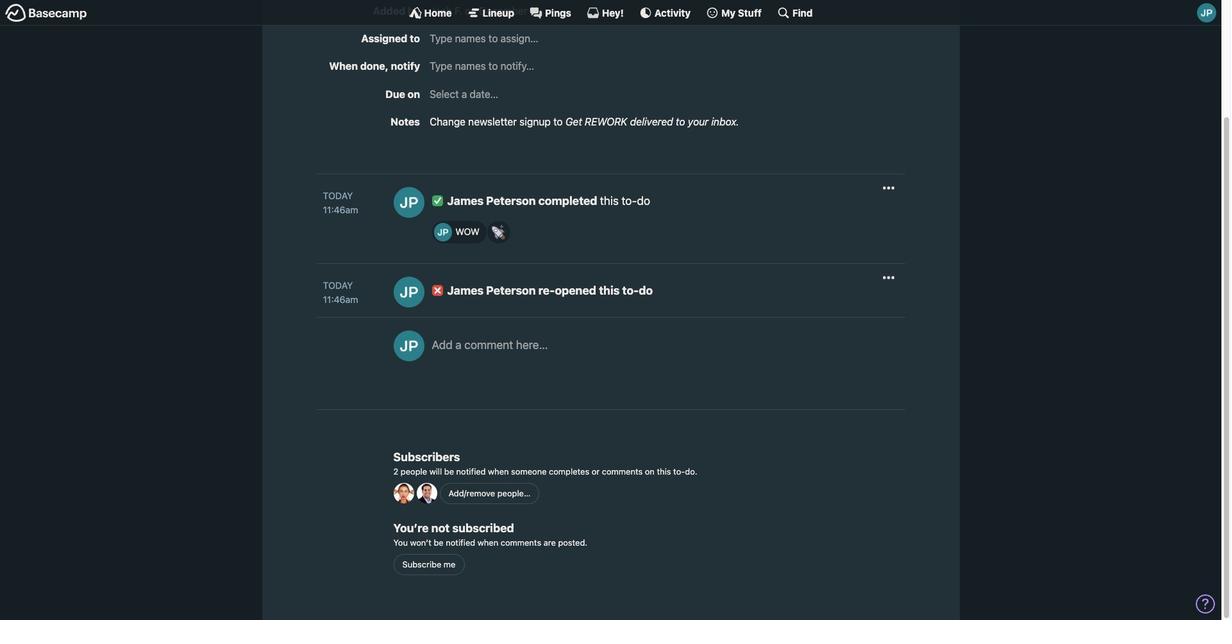 Task type: describe. For each thing, give the bounding box(es) containing it.
assign…
[[501, 33, 539, 44]]

december
[[479, 5, 528, 17]]

my stuff button
[[706, 6, 762, 19]]

be inside 'subscribers 2 people will be notified when someone completes or comments on this to-do.'
[[444, 467, 454, 477]]

comments inside you're not subscribed you won't be notified when comments are posted.
[[501, 538, 541, 548]]

my
[[722, 7, 736, 18]]

when inside you're not subscribed you won't be notified when comments are posted.
[[478, 538, 498, 548]]

notify…
[[501, 61, 534, 72]]

switch accounts image
[[5, 3, 87, 23]]

home
[[424, 7, 452, 18]]

this for re‑opened
[[599, 284, 620, 298]]

people…
[[498, 489, 531, 499]]

names for notify…
[[455, 61, 486, 72]]

a for date…
[[462, 88, 467, 100]]

type names to notify…
[[430, 61, 534, 72]]

james p. boosted the to-do with 'wow' element
[[432, 221, 487, 244]]

or
[[592, 467, 600, 477]]

when done, notify
[[329, 61, 420, 72]]

subscribed
[[452, 522, 514, 535]]

james peterson image inside main element
[[1198, 3, 1217, 22]]

type names to notify… link
[[430, 61, 534, 72]]

change
[[430, 116, 466, 127]]

josh fiske image
[[417, 484, 437, 504]]

won't
[[410, 538, 432, 548]]

11:46am element for james peterson re‑opened this to-do
[[323, 293, 381, 307]]

by
[[408, 5, 420, 17]]

to down "lineup" link
[[489, 33, 498, 44]]

notified inside 'subscribers 2 people will be notified when someone completes or comments on this to-do.'
[[456, 467, 486, 477]]

do.
[[685, 467, 698, 477]]

activity
[[655, 7, 691, 18]]

rework
[[585, 116, 628, 127]]

this for completed
[[600, 195, 619, 208]]

due on
[[386, 88, 420, 100]]

names for assign…
[[455, 33, 486, 44]]

hey!
[[602, 7, 624, 18]]

notified inside you're not subscribed you won't be notified when comments are posted.
[[446, 538, 475, 548]]

lineup link
[[467, 6, 514, 19]]

will
[[430, 467, 442, 477]]

are
[[544, 538, 556, 548]]

assigned to
[[361, 33, 420, 44]]

11:46am for james peterson re‑opened this to-do
[[323, 294, 358, 305]]

newsletter
[[468, 116, 517, 127]]

hey! button
[[587, 6, 624, 19]]

pings button
[[530, 6, 571, 19]]

annie bryan image
[[394, 484, 414, 504]]

be inside you're not subscribed you won't be notified when comments are posted.
[[434, 538, 444, 548]]

james for james peterson completed this to-do
[[447, 195, 484, 208]]

james peterson re‑opened this to-do
[[447, 284, 653, 298]]

notes
[[391, 116, 420, 127]]

your
[[688, 116, 709, 127]]

someone
[[511, 467, 547, 477]]

add/remove
[[449, 489, 495, 499]]

a for comment
[[456, 339, 462, 352]]

this inside 'subscribers 2 people will be notified when someone completes or comments on this to-do.'
[[657, 467, 671, 477]]

add
[[432, 339, 453, 352]]

completes
[[549, 467, 590, 477]]

subscribers 2 people will be notified when someone completes or comments on this to-do.
[[394, 451, 698, 477]]

added by
[[373, 5, 420, 17]]

me
[[444, 560, 456, 570]]

to left "notify…"
[[489, 61, 498, 72]]

to left the your at the top of the page
[[676, 116, 685, 127]]

change newsletter signup to get rework delivered to your inbox.
[[430, 116, 739, 127]]

done,
[[360, 61, 389, 72]]

add/remove people… link
[[440, 484, 540, 505]]



Task type: vqa. For each thing, say whether or not it's contained in the screenshot.
Keyboard shortcut: ⌘ + / icon
no



Task type: locate. For each thing, give the bounding box(es) containing it.
wow
[[456, 227, 480, 238]]

subscribe me button
[[394, 555, 465, 576]]

a inside button
[[456, 339, 462, 352]]

this right completed
[[600, 195, 619, 208]]

to- for james peterson re‑opened this to-do
[[623, 284, 639, 298]]

peterson left re‑opened
[[486, 284, 536, 298]]

you
[[394, 538, 408, 548]]

type up select
[[430, 61, 453, 72]]

1 vertical spatial 11:46am element
[[323, 293, 381, 307]]

2 names from the top
[[455, 61, 486, 72]]

0 vertical spatial 11:46am element
[[323, 203, 381, 217]]

0 vertical spatial today element
[[323, 189, 353, 203]]

james peterson completed this to-do
[[447, 195, 650, 208]]

activity link
[[639, 6, 691, 19]]

completed
[[539, 195, 598, 208]]

this left do.
[[657, 467, 671, 477]]

names
[[455, 33, 486, 44], [455, 61, 486, 72]]

get
[[566, 116, 582, 127]]

assigned
[[361, 33, 408, 44]]

a right add
[[456, 339, 462, 352]]

when inside 'subscribers 2 people will be notified when someone completes or comments on this to-do.'
[[488, 467, 509, 477]]

select a date… link
[[430, 88, 499, 100]]

to- for james peterson completed this to-do
[[622, 195, 637, 208]]

on
[[465, 5, 477, 17], [408, 88, 420, 100], [645, 467, 655, 477]]

main element
[[0, 0, 1222, 26]]

subscribers
[[394, 451, 460, 464]]

josh
[[430, 5, 452, 17]]

when
[[488, 467, 509, 477], [478, 538, 498, 548]]

to- inside 'subscribers 2 people will be notified when someone completes or comments on this to-do.'
[[674, 467, 685, 477]]

today
[[323, 191, 353, 202], [323, 280, 353, 291]]

type for type names to notify…
[[430, 61, 453, 72]]

0 vertical spatial type
[[430, 33, 453, 44]]

type down home
[[430, 33, 453, 44]]

inbox.
[[712, 116, 739, 127]]

names up select a date… link on the left of the page
[[455, 61, 486, 72]]

find
[[793, 7, 813, 18]]

2 today from the top
[[323, 280, 353, 291]]

2 james from the top
[[447, 284, 484, 298]]

0 vertical spatial this
[[600, 195, 619, 208]]

add a comment here… button
[[432, 331, 893, 389]]

add a comment here…
[[432, 339, 548, 352]]

comments
[[602, 467, 643, 477], [501, 538, 541, 548]]

1 11:46am element from the top
[[323, 203, 381, 217]]

you're
[[394, 522, 429, 535]]

do for james peterson completed this to-do
[[637, 195, 650, 208]]

type for type names to assign…
[[430, 33, 453, 44]]

1 vertical spatial do
[[639, 284, 653, 298]]

comments left the are
[[501, 538, 541, 548]]

home link
[[409, 6, 452, 19]]

select
[[430, 88, 459, 100]]

1 vertical spatial today element
[[323, 279, 353, 293]]

1 vertical spatial notified
[[446, 538, 475, 548]]

2 today 11:46am from the top
[[323, 280, 358, 305]]

to-
[[622, 195, 637, 208], [623, 284, 639, 298], [674, 467, 685, 477]]

do
[[637, 195, 650, 208], [639, 284, 653, 298]]

2 vertical spatial to-
[[674, 467, 685, 477]]

0 horizontal spatial be
[[434, 538, 444, 548]]

0 vertical spatial notified
[[456, 467, 486, 477]]

1 vertical spatial names
[[455, 61, 486, 72]]

on right due
[[408, 88, 420, 100]]

0 vertical spatial today
[[323, 191, 353, 202]]

1 vertical spatial type
[[430, 61, 453, 72]]

when up add/remove people…
[[488, 467, 509, 477]]

f.
[[455, 5, 462, 17]]

type names to assign…
[[430, 33, 539, 44]]

james up wow
[[447, 195, 484, 208]]

here…
[[516, 339, 548, 352]]

a left date…
[[462, 88, 467, 100]]

today element
[[323, 189, 353, 203], [323, 279, 353, 293]]

0 vertical spatial today 11:46am
[[323, 191, 358, 215]]

on right f.
[[465, 5, 477, 17]]

delivered
[[630, 116, 673, 127]]

this
[[600, 195, 619, 208], [599, 284, 620, 298], [657, 467, 671, 477]]

2 vertical spatial on
[[645, 467, 655, 477]]

today for james peterson re‑opened this to-do
[[323, 280, 353, 291]]

josh f. on december 11
[[430, 5, 539, 17]]

1 vertical spatial today 11:46am
[[323, 280, 358, 305]]

2 11:46am from the top
[[323, 294, 358, 305]]

type names to assign… link
[[430, 33, 539, 44]]

this right re‑opened
[[599, 284, 620, 298]]

posted.
[[558, 538, 588, 548]]

to down by
[[410, 33, 420, 44]]

on inside 'subscribers 2 people will be notified when someone completes or comments on this to-do.'
[[645, 467, 655, 477]]

1 vertical spatial a
[[456, 339, 462, 352]]

james peterson image
[[394, 331, 424, 362]]

when
[[329, 61, 358, 72]]

1 today element from the top
[[323, 189, 353, 203]]

11:46am element for james peterson completed this to-do
[[323, 203, 381, 217]]

today 11:46am
[[323, 191, 358, 215], [323, 280, 358, 305]]

subscribe
[[402, 560, 442, 570]]

today element for james peterson completed this to-do
[[323, 189, 353, 203]]

add/remove people…
[[449, 489, 531, 499]]

notified
[[456, 467, 486, 477], [446, 538, 475, 548]]

james for james peterson re‑opened this to-do
[[447, 284, 484, 298]]

2 11:46am element from the top
[[323, 293, 381, 307]]

today 11:46am for james peterson re‑opened this to-do
[[323, 280, 358, 305]]

0 vertical spatial do
[[637, 195, 650, 208]]

11:46am element
[[323, 203, 381, 217], [323, 293, 381, 307]]

0 vertical spatial 11:46am
[[323, 205, 358, 215]]

comments inside 'subscribers 2 people will be notified when someone completes or comments on this to-do.'
[[602, 467, 643, 477]]

0 vertical spatial to-
[[622, 195, 637, 208]]

1 vertical spatial when
[[478, 538, 498, 548]]

added
[[373, 5, 406, 17]]

11:46am for james peterson completed this to-do
[[323, 205, 358, 215]]

1 vertical spatial 11:46am
[[323, 294, 358, 305]]

peterson for completed
[[486, 195, 536, 208]]

1 horizontal spatial on
[[465, 5, 477, 17]]

2 peterson from the top
[[486, 284, 536, 298]]

on left do.
[[645, 467, 655, 477]]

1 names from the top
[[455, 33, 486, 44]]

stuff
[[738, 7, 762, 18]]

0 vertical spatial a
[[462, 88, 467, 100]]

1 vertical spatial peterson
[[486, 284, 536, 298]]

lineup
[[483, 7, 514, 18]]

1 today 11:46am from the top
[[323, 191, 358, 215]]

1 james from the top
[[447, 195, 484, 208]]

be down not
[[434, 538, 444, 548]]

0 horizontal spatial comments
[[501, 538, 541, 548]]

do for james peterson re‑opened this to-do
[[639, 284, 653, 298]]

1 type from the top
[[430, 33, 453, 44]]

my stuff
[[722, 7, 762, 18]]

0 vertical spatial james
[[447, 195, 484, 208]]

you're not subscribed you won't be notified when comments are posted.
[[394, 522, 588, 548]]

when down subscribed
[[478, 538, 498, 548]]

2 today element from the top
[[323, 279, 353, 293]]

2
[[394, 467, 398, 477]]

1 vertical spatial to-
[[623, 284, 639, 298]]

0 vertical spatial on
[[465, 5, 477, 17]]

today for james peterson completed this to-do
[[323, 191, 353, 202]]

date…
[[470, 88, 499, 100]]

december 11 element
[[479, 5, 539, 17]]

names up the type names to notify… link
[[455, 33, 486, 44]]

1 vertical spatial this
[[599, 284, 620, 298]]

1 11:46am from the top
[[323, 205, 358, 215]]

peterson
[[486, 195, 536, 208], [486, 284, 536, 298]]

to
[[410, 33, 420, 44], [489, 33, 498, 44], [489, 61, 498, 72], [554, 116, 563, 127], [676, 116, 685, 127]]

comments right or
[[602, 467, 643, 477]]

0 vertical spatial comments
[[602, 467, 643, 477]]

james peterson image inside james p. boosted the to-do with 'wow' element
[[434, 223, 452, 242]]

james peterson image
[[1198, 3, 1217, 22], [394, 188, 424, 218], [434, 223, 452, 242], [394, 277, 424, 308]]

not
[[432, 522, 450, 535]]

notify
[[391, 61, 420, 72]]

2 horizontal spatial on
[[645, 467, 655, 477]]

0 vertical spatial when
[[488, 467, 509, 477]]

notified up the me
[[446, 538, 475, 548]]

pings
[[545, 7, 571, 18]]

0 vertical spatial names
[[455, 33, 486, 44]]

be
[[444, 467, 454, 477], [434, 538, 444, 548]]

due
[[386, 88, 405, 100]]

notified up add/remove at left
[[456, 467, 486, 477]]

2 vertical spatial this
[[657, 467, 671, 477]]

0 horizontal spatial on
[[408, 88, 420, 100]]

1 peterson from the top
[[486, 195, 536, 208]]

peterson left completed
[[486, 195, 536, 208]]

1 vertical spatial comments
[[501, 538, 541, 548]]

signup
[[520, 116, 551, 127]]

james
[[447, 195, 484, 208], [447, 284, 484, 298]]

peterson for re‑opened
[[486, 284, 536, 298]]

1 horizontal spatial be
[[444, 467, 454, 477]]

1 horizontal spatial comments
[[602, 467, 643, 477]]

1 vertical spatial today
[[323, 280, 353, 291]]

2 type from the top
[[430, 61, 453, 72]]

today element for james peterson re‑opened this to-do
[[323, 279, 353, 293]]

to left get
[[554, 116, 563, 127]]

0 vertical spatial be
[[444, 467, 454, 477]]

today 11:46am for james peterson completed this to-do
[[323, 191, 358, 215]]

11
[[530, 5, 539, 17]]

select a date…
[[430, 88, 499, 100]]

1 today from the top
[[323, 191, 353, 202]]

1 vertical spatial be
[[434, 538, 444, 548]]

11:46am
[[323, 205, 358, 215], [323, 294, 358, 305]]

subscribe me
[[402, 560, 456, 570]]

re‑opened
[[539, 284, 597, 298]]

a
[[462, 88, 467, 100], [456, 339, 462, 352]]

james down james p. boosted the to-do with 'wow' element
[[447, 284, 484, 298]]

be right will
[[444, 467, 454, 477]]

type
[[430, 33, 453, 44], [430, 61, 453, 72]]

0 vertical spatial peterson
[[486, 195, 536, 208]]

1 vertical spatial on
[[408, 88, 420, 100]]

people
[[401, 467, 427, 477]]

find button
[[777, 6, 813, 19]]

comment
[[465, 339, 513, 352]]

1 vertical spatial james
[[447, 284, 484, 298]]



